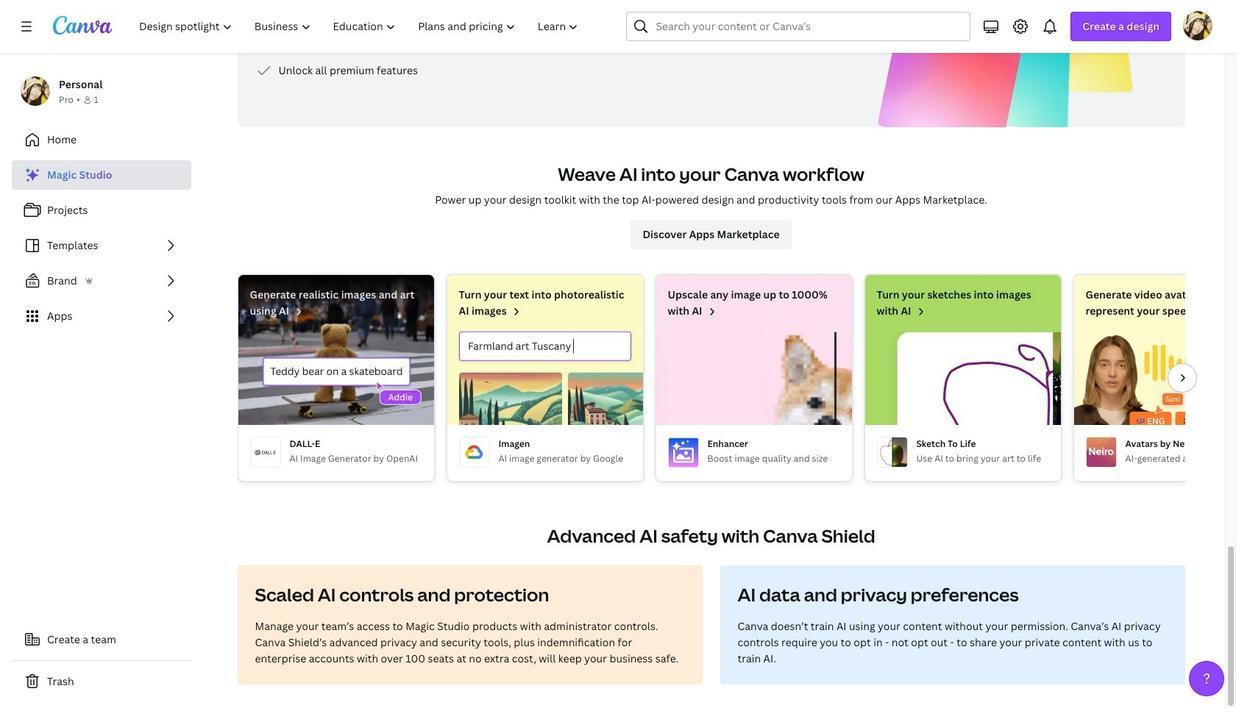 Task type: vqa. For each thing, say whether or not it's contained in the screenshot.
Stephanie Aranda icon
yes



Task type: describe. For each thing, give the bounding box(es) containing it.
stephanie aranda image
[[1183, 11, 1212, 40]]



Task type: locate. For each thing, give the bounding box(es) containing it.
None search field
[[626, 12, 971, 41]]

list
[[12, 160, 191, 331]]

Search search field
[[656, 13, 941, 40]]

top level navigation element
[[129, 12, 591, 41]]



